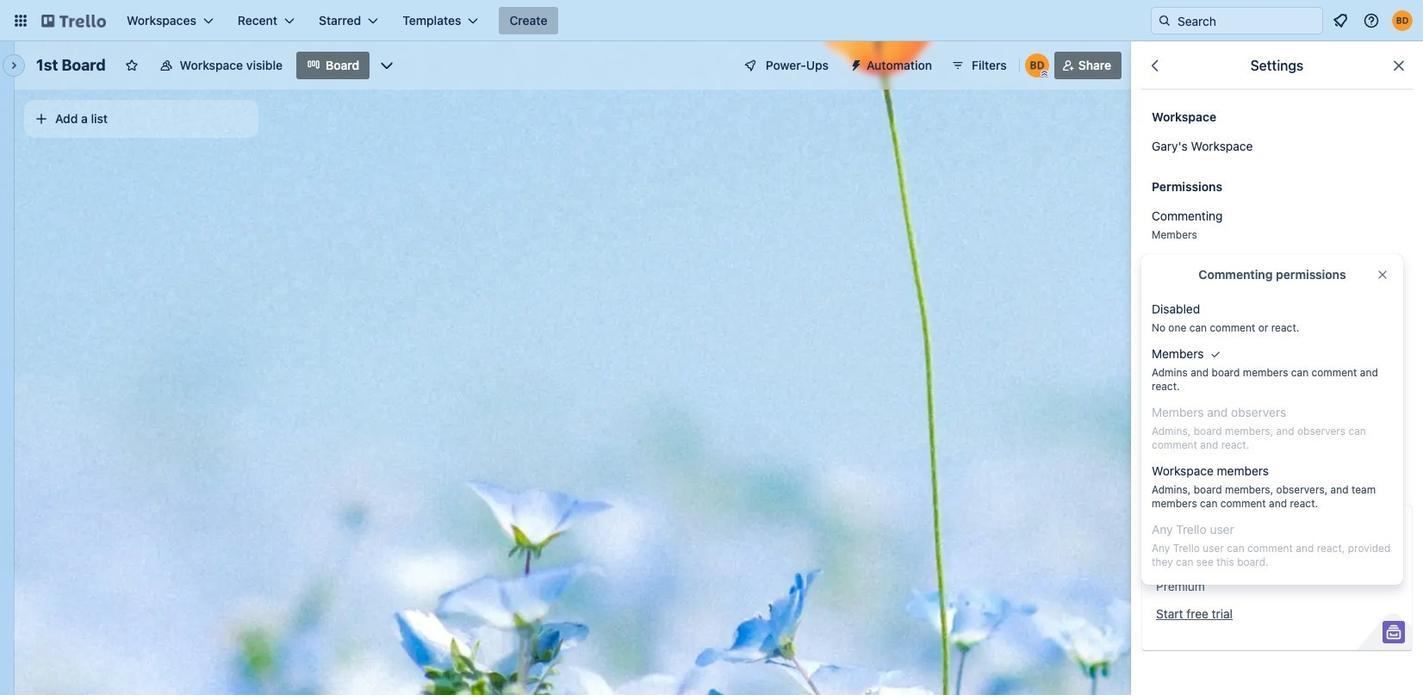 Task type: locate. For each thing, give the bounding box(es) containing it.
barb dwyer (barbdwyer3) image
[[1025, 53, 1050, 78]]

primary element
[[0, 0, 1424, 41]]

sm image
[[1208, 346, 1225, 363]]

search image
[[1158, 14, 1172, 28]]

this member is an admin of this board. image
[[1041, 70, 1049, 78]]

star or unstar board image
[[125, 59, 138, 72]]

Search field
[[1172, 9, 1323, 33]]

customize views image
[[378, 57, 396, 74]]

Board name text field
[[28, 52, 114, 79]]



Task type: vqa. For each thing, say whether or not it's contained in the screenshot.
Barb Dwyer (barbdwyer3) icon
yes



Task type: describe. For each thing, give the bounding box(es) containing it.
open information menu image
[[1363, 12, 1381, 29]]

barb dwyer (barbdwyer3) image
[[1393, 10, 1413, 31]]

0 notifications image
[[1331, 10, 1351, 31]]

sm image
[[843, 52, 867, 76]]

back to home image
[[41, 7, 106, 34]]



